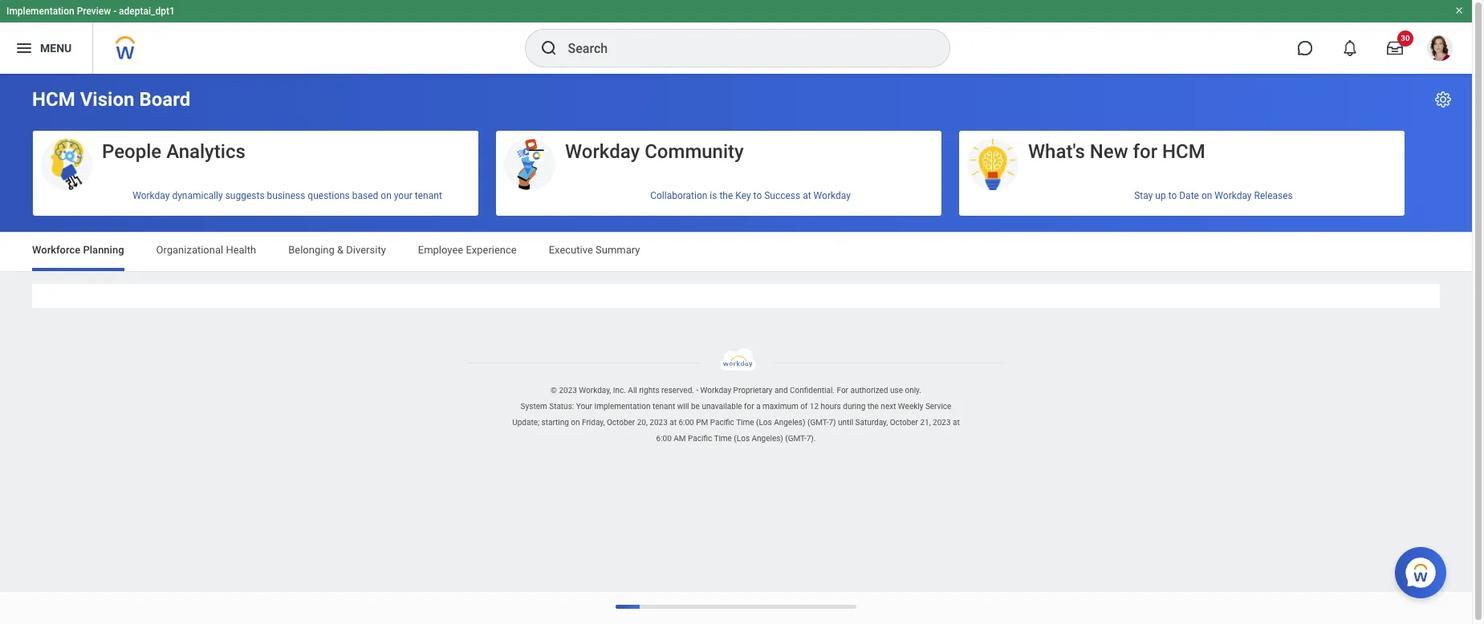 Task type: vqa. For each thing, say whether or not it's contained in the screenshot.
Employee
yes



Task type: locate. For each thing, give the bounding box(es) containing it.
workday
[[565, 140, 640, 163], [133, 190, 170, 201], [814, 190, 851, 201], [1215, 190, 1252, 201], [700, 386, 731, 395]]

0 vertical spatial implementation
[[6, 6, 74, 17]]

1 vertical spatial (gmt-
[[785, 434, 806, 443]]

- up be
[[696, 386, 698, 395]]

tab list inside main content
[[16, 233, 1456, 271]]

at up am in the bottom left of the page
[[670, 418, 677, 427]]

-
[[113, 6, 116, 17], [696, 386, 698, 395]]

saturday,
[[855, 418, 888, 427]]

on left your
[[381, 190, 392, 201]]

hcm down menu
[[32, 88, 75, 111]]

to right up
[[1168, 190, 1177, 201]]

0 horizontal spatial implementation
[[6, 6, 74, 17]]

next
[[881, 402, 896, 411]]

until
[[838, 418, 853, 427]]

0 horizontal spatial october
[[607, 418, 635, 427]]

1 vertical spatial implementation
[[594, 402, 651, 411]]

a
[[756, 402, 761, 411]]

- inside © 2023 workday, inc. all rights reserved. - workday proprietary and confidential. for authorized use only. system status: your implementation tenant will be unavailable for a maximum of 12 hours during the next weekly service update; starting on friday, october 20, 2023 at 6:00 pm pacific time (los angeles) (gmt-7) until saturday, october 21, 2023 at 6:00 am pacific time (los angeles) (gmt-7).
[[696, 386, 698, 395]]

0 horizontal spatial hcm
[[32, 88, 75, 111]]

6:00
[[679, 418, 694, 427], [656, 434, 672, 443]]

0 horizontal spatial -
[[113, 6, 116, 17]]

the inside © 2023 workday, inc. all rights reserved. - workday proprietary and confidential. for authorized use only. system status: your implementation tenant will be unavailable for a maximum of 12 hours during the next weekly service update; starting on friday, october 20, 2023 at 6:00 pm pacific time (los angeles) (gmt-7) until saturday, october 21, 2023 at 6:00 am pacific time (los angeles) (gmt-7).
[[868, 402, 879, 411]]

1 horizontal spatial october
[[890, 418, 918, 427]]

menu banner
[[0, 0, 1472, 74]]

&
[[337, 244, 344, 256]]

0 horizontal spatial on
[[381, 190, 392, 201]]

is
[[710, 190, 717, 201]]

suggests
[[225, 190, 265, 201]]

1 vertical spatial (los
[[734, 434, 750, 443]]

0 vertical spatial time
[[736, 418, 754, 427]]

hcm
[[32, 88, 75, 111], [1162, 140, 1205, 163]]

time
[[736, 418, 754, 427], [714, 434, 732, 443]]

experience
[[466, 244, 517, 256]]

what's
[[1028, 140, 1085, 163]]

for
[[1133, 140, 1158, 163], [744, 402, 754, 411]]

october left 20,
[[607, 418, 635, 427]]

planning
[[83, 244, 124, 256]]

people
[[102, 140, 162, 163]]

1 horizontal spatial time
[[736, 418, 754, 427]]

1 vertical spatial time
[[714, 434, 732, 443]]

pacific down unavailable
[[710, 418, 734, 427]]

1 horizontal spatial implementation
[[594, 402, 651, 411]]

tenant inside © 2023 workday, inc. all rights reserved. - workday proprietary and confidential. for authorized use only. system status: your implementation tenant will be unavailable for a maximum of 12 hours during the next weekly service update; starting on friday, october 20, 2023 at 6:00 pm pacific time (los angeles) (gmt-7) until saturday, october 21, 2023 at 6:00 am pacific time (los angeles) (gmt-7).
[[653, 402, 675, 411]]

for right "new"
[[1133, 140, 1158, 163]]

6:00 left am in the bottom left of the page
[[656, 434, 672, 443]]

0 horizontal spatial for
[[744, 402, 754, 411]]

2023 right the 21,
[[933, 418, 951, 427]]

0 horizontal spatial tenant
[[415, 190, 442, 201]]

preview
[[77, 6, 111, 17]]

at right the 21,
[[953, 418, 960, 427]]

2 october from the left
[[890, 418, 918, 427]]

footer
[[0, 348, 1472, 447]]

1 horizontal spatial 6:00
[[679, 418, 694, 427]]

0 vertical spatial hcm
[[32, 88, 75, 111]]

diversity
[[346, 244, 386, 256]]

pacific
[[710, 418, 734, 427], [688, 434, 712, 443]]

at
[[803, 190, 811, 201], [670, 418, 677, 427], [953, 418, 960, 427]]

1 horizontal spatial (los
[[756, 418, 772, 427]]

stay up to date on workday releases
[[1134, 190, 1293, 201]]

employee experience
[[418, 244, 517, 256]]

to right key
[[753, 190, 762, 201]]

tenant
[[415, 190, 442, 201], [653, 402, 675, 411]]

30 button
[[1377, 31, 1414, 66]]

2 to from the left
[[1168, 190, 1177, 201]]

Search Workday  search field
[[568, 31, 916, 66]]

the right is
[[720, 190, 733, 201]]

1 horizontal spatial on
[[571, 418, 580, 427]]

angeles) down maximum at bottom
[[774, 418, 805, 427]]

workforce
[[32, 244, 80, 256]]

profile logan mcneil image
[[1427, 35, 1453, 64]]

pacific down pm
[[688, 434, 712, 443]]

1 vertical spatial for
[[744, 402, 754, 411]]

(los down unavailable
[[734, 434, 750, 443]]

7).
[[806, 434, 816, 443]]

of
[[800, 402, 808, 411]]

footer containing © 2023 workday, inc. all rights reserved. - workday proprietary and confidential. for authorized use only. system status: your implementation tenant will be unavailable for a maximum of 12 hours during the next weekly service update; starting on friday, october 20, 2023 at 6:00 pm pacific time (los angeles) (gmt-7) until saturday, october 21, 2023 at 6:00 am pacific time (los angeles) (gmt-7).
[[0, 348, 1472, 447]]

the left the next
[[868, 402, 879, 411]]

executive summary
[[549, 244, 640, 256]]

0 vertical spatial (gmt-
[[807, 418, 829, 427]]

(gmt- down 12 on the right bottom
[[807, 418, 829, 427]]

belonging
[[288, 244, 335, 256]]

1 horizontal spatial for
[[1133, 140, 1158, 163]]

date
[[1179, 190, 1199, 201]]

executive
[[549, 244, 593, 256]]

inbox large image
[[1387, 40, 1403, 56]]

implementation up 'menu' dropdown button
[[6, 6, 74, 17]]

proprietary
[[733, 386, 773, 395]]

community
[[645, 140, 744, 163]]

hours
[[821, 402, 841, 411]]

and
[[775, 386, 788, 395]]

inc.
[[613, 386, 626, 395]]

1 vertical spatial tenant
[[653, 402, 675, 411]]

adeptai_dpt1
[[119, 6, 175, 17]]

2023 right 20,
[[650, 418, 668, 427]]

- right 'preview' at the top left
[[113, 6, 116, 17]]

1 to from the left
[[753, 190, 762, 201]]

angeles)
[[774, 418, 805, 427], [752, 434, 783, 443]]

to inside stay up to date on workday releases link
[[1168, 190, 1177, 201]]

organizational
[[156, 244, 223, 256]]

0 horizontal spatial time
[[714, 434, 732, 443]]

tenant left will
[[653, 402, 675, 411]]

analytics
[[166, 140, 245, 163]]

©
[[551, 386, 557, 395]]

the
[[720, 190, 733, 201], [868, 402, 879, 411]]

1 horizontal spatial hcm
[[1162, 140, 1205, 163]]

people analytics button
[[33, 131, 478, 191]]

confidential.
[[790, 386, 835, 395]]

up
[[1155, 190, 1166, 201]]

angeles) down a
[[752, 434, 783, 443]]

2023
[[559, 386, 577, 395], [650, 418, 668, 427], [933, 418, 951, 427]]

0 vertical spatial for
[[1133, 140, 1158, 163]]

hcm up stay up to date on workday releases link
[[1162, 140, 1205, 163]]

(gmt- down of
[[785, 434, 806, 443]]

0 vertical spatial the
[[720, 190, 733, 201]]

board
[[139, 88, 190, 111]]

search image
[[539, 39, 558, 58]]

tenant right your
[[415, 190, 442, 201]]

organizational health
[[156, 244, 256, 256]]

2 horizontal spatial 2023
[[933, 418, 951, 427]]

on
[[381, 190, 392, 201], [1202, 190, 1212, 201], [571, 418, 580, 427]]

justify image
[[14, 39, 34, 58]]

1 vertical spatial -
[[696, 386, 698, 395]]

workday community button
[[496, 131, 942, 191]]

1 vertical spatial the
[[868, 402, 879, 411]]

update;
[[512, 418, 539, 427]]

weekly
[[898, 402, 923, 411]]

1 horizontal spatial tenant
[[653, 402, 675, 411]]

0 horizontal spatial (los
[[734, 434, 750, 443]]

on right date
[[1202, 190, 1212, 201]]

1 vertical spatial 6:00
[[656, 434, 672, 443]]

20,
[[637, 418, 648, 427]]

0 horizontal spatial the
[[720, 190, 733, 201]]

implementation down inc.
[[594, 402, 651, 411]]

(los down a
[[756, 418, 772, 427]]

october down weekly
[[890, 418, 918, 427]]

unavailable
[[702, 402, 742, 411]]

to
[[753, 190, 762, 201], [1168, 190, 1177, 201]]

0 vertical spatial tenant
[[415, 190, 442, 201]]

workday inside © 2023 workday, inc. all rights reserved. - workday proprietary and confidential. for authorized use only. system status: your implementation tenant will be unavailable for a maximum of 12 hours during the next weekly service update; starting on friday, october 20, 2023 at 6:00 pm pacific time (los angeles) (gmt-7) until saturday, october 21, 2023 at 6:00 am pacific time (los angeles) (gmt-7).
[[700, 386, 731, 395]]

tenant inside workday dynamically suggests business questions based on your tenant link
[[415, 190, 442, 201]]

1 horizontal spatial the
[[868, 402, 879, 411]]

6:00 left pm
[[679, 418, 694, 427]]

for left a
[[744, 402, 754, 411]]

1 horizontal spatial 2023
[[650, 418, 668, 427]]

tab list
[[16, 233, 1456, 271]]

will
[[677, 402, 689, 411]]

authorized
[[850, 386, 888, 395]]

1 vertical spatial hcm
[[1162, 140, 1205, 163]]

menu button
[[0, 22, 93, 74]]

(los
[[756, 418, 772, 427], [734, 434, 750, 443]]

1 vertical spatial pacific
[[688, 434, 712, 443]]

only.
[[905, 386, 921, 395]]

starting
[[541, 418, 569, 427]]

0 vertical spatial -
[[113, 6, 116, 17]]

(gmt-
[[807, 418, 829, 427], [785, 434, 806, 443]]

main content
[[0, 74, 1472, 323]]

1 horizontal spatial to
[[1168, 190, 1177, 201]]

stay
[[1134, 190, 1153, 201]]

based
[[352, 190, 378, 201]]

0 horizontal spatial (gmt-
[[785, 434, 806, 443]]

0 horizontal spatial to
[[753, 190, 762, 201]]

on left friday,
[[571, 418, 580, 427]]

for inside © 2023 workday, inc. all rights reserved. - workday proprietary and confidential. for authorized use only. system status: your implementation tenant will be unavailable for a maximum of 12 hours during the next weekly service update; starting on friday, october 20, 2023 at 6:00 pm pacific time (los angeles) (gmt-7) until saturday, october 21, 2023 at 6:00 am pacific time (los angeles) (gmt-7).
[[744, 402, 754, 411]]

1 horizontal spatial -
[[696, 386, 698, 395]]

1 horizontal spatial at
[[803, 190, 811, 201]]

workday inside button
[[565, 140, 640, 163]]

0 vertical spatial (los
[[756, 418, 772, 427]]

new
[[1090, 140, 1128, 163]]

1 horizontal spatial (gmt-
[[807, 418, 829, 427]]

0 vertical spatial angeles)
[[774, 418, 805, 427]]

hcm vision board
[[32, 88, 190, 111]]

tab list containing workforce planning
[[16, 233, 1456, 271]]

success
[[764, 190, 800, 201]]

status:
[[549, 402, 574, 411]]

at right success on the right top of the page
[[803, 190, 811, 201]]

2023 right © at the left bottom of the page
[[559, 386, 577, 395]]

collaboration is the key to success at workday link
[[496, 183, 942, 208]]

0 vertical spatial pacific
[[710, 418, 734, 427]]

implementation
[[6, 6, 74, 17], [594, 402, 651, 411]]



Task type: describe. For each thing, give the bounding box(es) containing it.
health
[[226, 244, 256, 256]]

© 2023 workday, inc. all rights reserved. - workday proprietary and confidential. for authorized use only. system status: your implementation tenant will be unavailable for a maximum of 12 hours during the next weekly service update; starting on friday, october 20, 2023 at 6:00 pm pacific time (los angeles) (gmt-7) until saturday, october 21, 2023 at 6:00 am pacific time (los angeles) (gmt-7).
[[512, 386, 960, 443]]

the inside collaboration is the key to success at workday link
[[720, 190, 733, 201]]

implementation inside © 2023 workday, inc. all rights reserved. - workday proprietary and confidential. for authorized use only. system status: your implementation tenant will be unavailable for a maximum of 12 hours during the next weekly service update; starting on friday, october 20, 2023 at 6:00 pm pacific time (los angeles) (gmt-7) until saturday, october 21, 2023 at 6:00 am pacific time (los angeles) (gmt-7).
[[594, 402, 651, 411]]

dynamically
[[172, 190, 223, 201]]

use
[[890, 386, 903, 395]]

21,
[[920, 418, 931, 427]]

0 horizontal spatial at
[[670, 418, 677, 427]]

business
[[267, 190, 305, 201]]

summary
[[596, 244, 640, 256]]

0 horizontal spatial 6:00
[[656, 434, 672, 443]]

notifications large image
[[1342, 40, 1358, 56]]

all
[[628, 386, 637, 395]]

- inside menu "banner"
[[113, 6, 116, 17]]

vision
[[80, 88, 134, 111]]

for inside button
[[1133, 140, 1158, 163]]

close environment banner image
[[1454, 6, 1464, 15]]

on inside © 2023 workday, inc. all rights reserved. - workday proprietary and confidential. for authorized use only. system status: your implementation tenant will be unavailable for a maximum of 12 hours during the next weekly service update; starting on friday, october 20, 2023 at 6:00 pm pacific time (los angeles) (gmt-7) until saturday, october 21, 2023 at 6:00 am pacific time (los angeles) (gmt-7).
[[571, 418, 580, 427]]

key
[[735, 190, 751, 201]]

0 vertical spatial 6:00
[[679, 418, 694, 427]]

rights
[[639, 386, 659, 395]]

2 horizontal spatial on
[[1202, 190, 1212, 201]]

service
[[925, 402, 952, 411]]

1 october from the left
[[607, 418, 635, 427]]

your
[[394, 190, 412, 201]]

main content containing hcm vision board
[[0, 74, 1472, 323]]

7)
[[829, 418, 836, 427]]

12
[[810, 402, 819, 411]]

stay up to date on workday releases link
[[959, 183, 1405, 208]]

workday,
[[579, 386, 611, 395]]

employee
[[418, 244, 463, 256]]

releases
[[1254, 190, 1293, 201]]

collaboration
[[650, 190, 707, 201]]

to inside collaboration is the key to success at workday link
[[753, 190, 762, 201]]

hcm inside button
[[1162, 140, 1205, 163]]

your
[[576, 402, 592, 411]]

maximum
[[763, 402, 798, 411]]

configure this page image
[[1434, 90, 1453, 109]]

pm
[[696, 418, 708, 427]]

30
[[1401, 34, 1410, 43]]

workday community
[[565, 140, 744, 163]]

am
[[674, 434, 686, 443]]

2 horizontal spatial at
[[953, 418, 960, 427]]

be
[[691, 402, 700, 411]]

what's new for hcm button
[[959, 131, 1405, 191]]

for
[[837, 386, 848, 395]]

belonging & diversity
[[288, 244, 386, 256]]

implementation inside menu "banner"
[[6, 6, 74, 17]]

questions
[[308, 190, 350, 201]]

system
[[521, 402, 547, 411]]

1 vertical spatial angeles)
[[752, 434, 783, 443]]

what's new for hcm
[[1028, 140, 1205, 163]]

reserved.
[[661, 386, 694, 395]]

collaboration is the key to success at workday
[[650, 190, 851, 201]]

menu
[[40, 41, 72, 54]]

people analytics
[[102, 140, 245, 163]]

0 horizontal spatial 2023
[[559, 386, 577, 395]]

during
[[843, 402, 866, 411]]

workday dynamically suggests business questions based on your tenant
[[133, 190, 442, 201]]

friday,
[[582, 418, 605, 427]]

workday dynamically suggests business questions based on your tenant link
[[33, 183, 478, 208]]

workforce planning
[[32, 244, 124, 256]]

implementation preview -   adeptai_dpt1
[[6, 6, 175, 17]]



